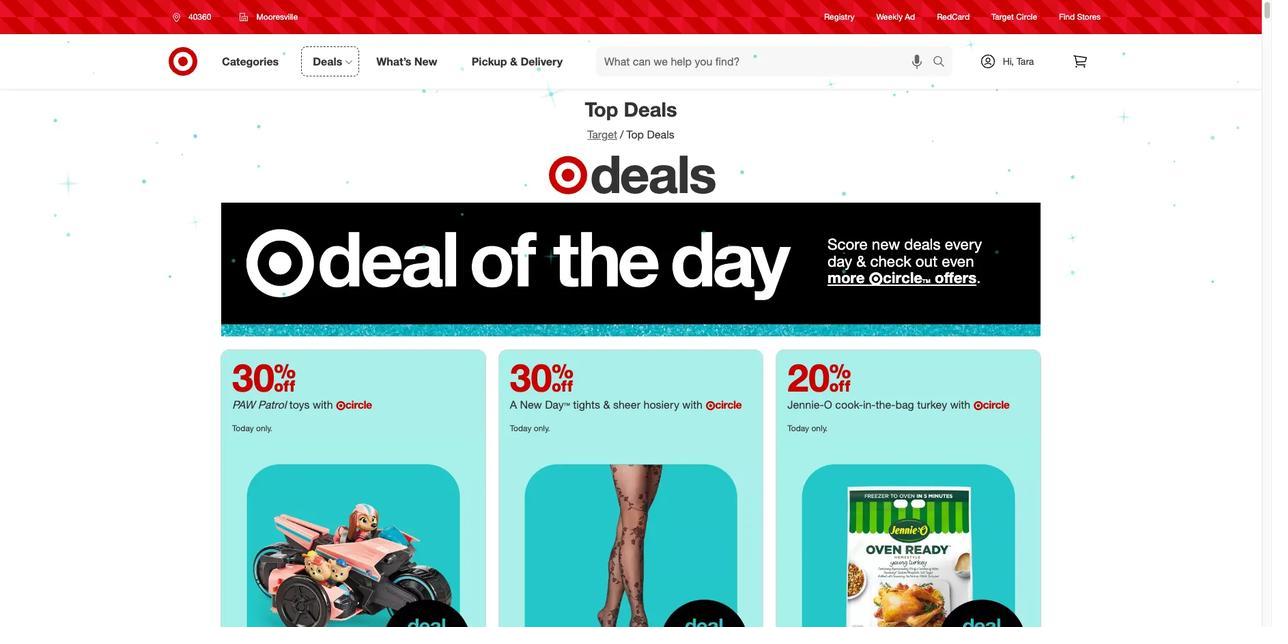Task type: vqa. For each thing, say whether or not it's contained in the screenshot.
the top Each
no



Task type: describe. For each thing, give the bounding box(es) containing it.
find
[[1060, 12, 1075, 22]]

deals inside the score new deals every day  & check out even more ◎ circle tm offers .
[[905, 235, 941, 254]]

hi, tara
[[1003, 55, 1035, 67]]

the-
[[876, 398, 896, 412]]

registry
[[825, 12, 855, 22]]

today for jennie-o cook-in-the-bag turkey with
[[788, 423, 810, 434]]

mooresville
[[256, 12, 298, 22]]

tm
[[923, 278, 931, 285]]

pickup
[[472, 54, 507, 68]]

0 horizontal spatial deals
[[590, 142, 716, 206]]

hosiery
[[644, 398, 680, 412]]

weekly
[[877, 12, 903, 22]]

(654,096)
[[654, 128, 699, 141]]

redcard link
[[937, 11, 970, 23]]

deals link
[[301, 46, 360, 77]]

20
[[788, 354, 852, 401]]

out
[[916, 252, 938, 270]]

0 vertical spatial top
[[585, 97, 619, 122]]

circle
[[1017, 12, 1038, 22]]

find stores link
[[1060, 11, 1101, 23]]

& for day
[[857, 252, 866, 270]]

target image
[[547, 153, 590, 198]]

offers
[[935, 269, 977, 287]]

hi,
[[1003, 55, 1014, 67]]

jennie-
[[788, 398, 824, 412]]

30 for a new day
[[510, 354, 574, 401]]

jennie-o cook-in-the-bag turkey with
[[788, 398, 974, 412]]

even
[[942, 252, 975, 270]]

40360 button
[[164, 5, 226, 29]]

tights
[[573, 398, 601, 412]]

find stores
[[1060, 12, 1101, 22]]

search button
[[927, 46, 960, 79]]

new for what's
[[415, 54, 438, 68]]

target deal of the day image for a new day
[[499, 439, 763, 628]]

toys
[[289, 398, 310, 412]]

score
[[828, 235, 868, 254]]

™
[[564, 398, 570, 412]]

new
[[872, 235, 901, 254]]

score new deals every day  & check out even more ◎ circle tm offers .
[[828, 235, 983, 287]]

today for paw patrol
[[232, 423, 254, 434]]

weekly ad
[[877, 12, 916, 22]]

today only. for jennie-o cook-in-the-bag turkey with
[[788, 423, 828, 434]]

categories
[[222, 54, 279, 68]]

target deal of the day image for paw patrol
[[221, 439, 486, 628]]

search
[[927, 56, 960, 69]]

a new day ™ tights & sheer hosiery with
[[510, 398, 706, 412]]

patrol
[[258, 398, 286, 412]]

o
[[824, 398, 833, 412]]

1 vertical spatial top
[[603, 128, 620, 141]]

in-
[[864, 398, 876, 412]]

target deal of the day image for jennie-o cook-in-the-bag turkey with
[[777, 439, 1041, 628]]

target circle link
[[992, 11, 1038, 23]]



Task type: locate. For each thing, give the bounding box(es) containing it.
top right / on the top left
[[603, 128, 620, 141]]

1 vertical spatial deals
[[624, 97, 677, 122]]

with
[[313, 398, 333, 412], [683, 398, 703, 412], [951, 398, 971, 412]]

today only. for a new day
[[510, 423, 550, 434]]

today down a
[[510, 423, 532, 434]]

0 horizontal spatial target
[[564, 128, 593, 141]]

only. down 'o'
[[812, 423, 828, 434]]

turkey
[[918, 398, 948, 412]]

40360
[[189, 12, 211, 22]]

What can we help you find? suggestions appear below search field
[[596, 46, 937, 77]]

what's
[[377, 54, 412, 68]]

today only. down jennie-
[[788, 423, 828, 434]]

1 horizontal spatial only.
[[534, 423, 550, 434]]

2 30 from the left
[[510, 354, 574, 401]]

1 horizontal spatial 30
[[510, 354, 574, 401]]

today only. down paw
[[232, 423, 273, 434]]

redcard
[[937, 12, 970, 22]]

deals
[[590, 142, 716, 206], [905, 235, 941, 254]]

today for a new day
[[510, 423, 532, 434]]

new for a
[[520, 398, 542, 412]]

2 horizontal spatial &
[[857, 252, 866, 270]]

/
[[596, 128, 600, 141]]

2 today from the left
[[510, 423, 532, 434]]

1 with from the left
[[313, 398, 333, 412]]

pickup & delivery link
[[460, 46, 580, 77]]

1 today only. from the left
[[232, 423, 273, 434]]

what's new link
[[365, 46, 455, 77]]

delivery
[[521, 54, 563, 68]]

2 today only. from the left
[[510, 423, 550, 434]]

today down jennie-
[[788, 423, 810, 434]]

categories link
[[210, 46, 296, 77]]

top up / on the top left
[[585, 97, 619, 122]]

2 with from the left
[[683, 398, 703, 412]]

3 with from the left
[[951, 398, 971, 412]]

0 horizontal spatial &
[[510, 54, 518, 68]]

circle
[[883, 269, 923, 287], [346, 398, 372, 412], [715, 398, 742, 412], [984, 398, 1010, 412]]

30
[[232, 354, 296, 401], [510, 354, 574, 401]]

2 vertical spatial deals
[[623, 128, 651, 141]]

bag
[[896, 398, 915, 412]]

1 vertical spatial new
[[520, 398, 542, 412]]

registry link
[[825, 11, 855, 23]]

1 horizontal spatial today only.
[[510, 423, 550, 434]]

& for tights
[[604, 398, 610, 412]]

deals right new on the top
[[905, 235, 941, 254]]

cook-
[[836, 398, 864, 412]]

1 vertical spatial target
[[564, 128, 593, 141]]

with right turkey
[[951, 398, 971, 412]]

0 vertical spatial target
[[992, 12, 1014, 22]]

with right the toys
[[313, 398, 333, 412]]

top deals target / top deals (654,096)
[[564, 97, 699, 141]]

deals
[[313, 54, 342, 68], [624, 97, 677, 122], [623, 128, 651, 141]]

2 vertical spatial &
[[604, 398, 610, 412]]

target link
[[564, 128, 593, 141]]

deals up (654,096)
[[624, 97, 677, 122]]

1 only. from the left
[[256, 423, 273, 434]]

only. for paw patrol
[[256, 423, 273, 434]]

3 today from the left
[[788, 423, 810, 434]]

2 horizontal spatial today only.
[[788, 423, 828, 434]]

only.
[[256, 423, 273, 434], [534, 423, 550, 434], [812, 423, 828, 434]]

paw
[[232, 398, 255, 412]]

new inside what's new 'link'
[[415, 54, 438, 68]]

day
[[545, 398, 564, 412]]

1 horizontal spatial today
[[510, 423, 532, 434]]

0 horizontal spatial today only.
[[232, 423, 273, 434]]

1 horizontal spatial deals
[[905, 235, 941, 254]]

0 horizontal spatial new
[[415, 54, 438, 68]]

target left / on the top left
[[564, 128, 593, 141]]

check
[[871, 252, 912, 270]]

3 today only. from the left
[[788, 423, 828, 434]]

0 vertical spatial deals
[[590, 142, 716, 206]]

new right a
[[520, 398, 542, 412]]

today only. down a
[[510, 423, 550, 434]]

30 for paw patrol
[[232, 354, 296, 401]]

2 horizontal spatial only.
[[812, 423, 828, 434]]

every
[[945, 235, 983, 254]]

target deal of the day image
[[221, 203, 1041, 337], [499, 439, 763, 628], [777, 439, 1041, 628], [221, 439, 486, 628]]

0 vertical spatial new
[[415, 54, 438, 68]]

0 horizontal spatial with
[[313, 398, 333, 412]]

more
[[828, 269, 865, 287]]

with right hosiery
[[683, 398, 703, 412]]

weekly ad link
[[877, 11, 916, 23]]

sheer
[[613, 398, 641, 412]]

only. for jennie-o cook-in-the-bag turkey with
[[812, 423, 828, 434]]

deals down (654,096)
[[590, 142, 716, 206]]

0 vertical spatial deals
[[313, 54, 342, 68]]

top
[[585, 97, 619, 122], [603, 128, 620, 141]]

& inside the score new deals every day  & check out even more ◎ circle tm offers .
[[857, 252, 866, 270]]

deals right / on the top left
[[623, 128, 651, 141]]

only. for a new day
[[534, 423, 550, 434]]

1 horizontal spatial &
[[604, 398, 610, 412]]

tara
[[1017, 55, 1035, 67]]

target
[[992, 12, 1014, 22], [564, 128, 593, 141]]

& right day
[[857, 252, 866, 270]]

& right pickup
[[510, 54, 518, 68]]

new right what's
[[415, 54, 438, 68]]

pickup & delivery
[[472, 54, 563, 68]]

0 horizontal spatial today
[[232, 423, 254, 434]]

deals left what's
[[313, 54, 342, 68]]

today only.
[[232, 423, 273, 434], [510, 423, 550, 434], [788, 423, 828, 434]]

1 30 from the left
[[232, 354, 296, 401]]

day
[[828, 252, 853, 270]]

& right tights
[[604, 398, 610, 412]]

1 vertical spatial deals
[[905, 235, 941, 254]]

0 horizontal spatial only.
[[256, 423, 273, 434]]

1 vertical spatial &
[[857, 252, 866, 270]]

◎
[[870, 271, 883, 286]]

stores
[[1078, 12, 1101, 22]]

3 only. from the left
[[812, 423, 828, 434]]

a
[[510, 398, 517, 412]]

today
[[232, 423, 254, 434], [510, 423, 532, 434], [788, 423, 810, 434]]

1 today from the left
[[232, 423, 254, 434]]

0 vertical spatial &
[[510, 54, 518, 68]]

.
[[977, 269, 981, 287]]

new
[[415, 54, 438, 68], [520, 398, 542, 412]]

1 horizontal spatial target
[[992, 12, 1014, 22]]

2 horizontal spatial today
[[788, 423, 810, 434]]

only. down patrol
[[256, 423, 273, 434]]

0 horizontal spatial 30
[[232, 354, 296, 401]]

1 horizontal spatial new
[[520, 398, 542, 412]]

2 only. from the left
[[534, 423, 550, 434]]

2 horizontal spatial with
[[951, 398, 971, 412]]

&
[[510, 54, 518, 68], [857, 252, 866, 270], [604, 398, 610, 412]]

mooresville button
[[231, 5, 307, 29]]

today only. for paw patrol
[[232, 423, 273, 434]]

paw patrol toys with
[[232, 398, 336, 412]]

1 horizontal spatial with
[[683, 398, 703, 412]]

what's new
[[377, 54, 438, 68]]

today down paw
[[232, 423, 254, 434]]

ad
[[905, 12, 916, 22]]

target circle
[[992, 12, 1038, 22]]

target inside top deals target / top deals (654,096)
[[564, 128, 593, 141]]

target left circle
[[992, 12, 1014, 22]]

circle inside the score new deals every day  & check out even more ◎ circle tm offers .
[[883, 269, 923, 287]]

only. down the day
[[534, 423, 550, 434]]



